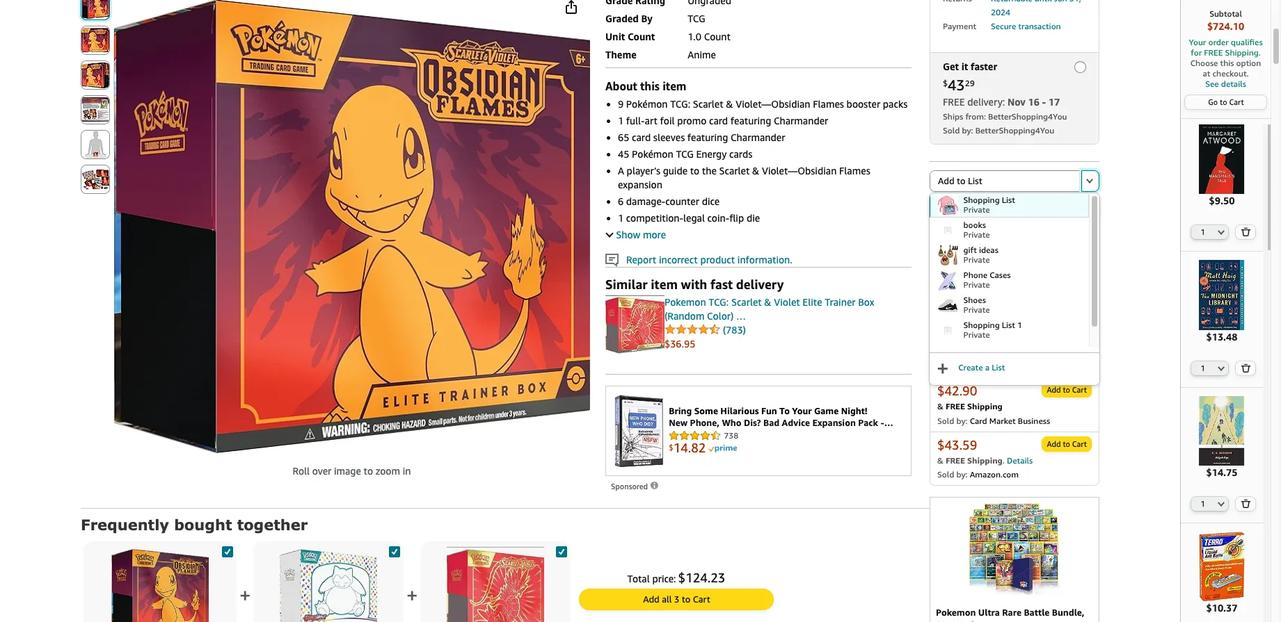 Task type: describe. For each thing, give the bounding box(es) containing it.
list inside option
[[968, 176, 982, 187]]

2024
[[991, 7, 1010, 18]]

tcg: inside pokemon tcg: scarlet & violet elite trainer box (random color) …
[[709, 296, 729, 308]]

extender expand image
[[606, 230, 613, 238]]

private inside shopping list private
[[963, 205, 990, 215]]

about this item 9 pokémon tcg: scarlet & violet—obsidian flames booster packs 1 full-art foil promo card featuring charmander 65 card sleeves featuring charmander 45 pokémon tcg energy cards a player's guide to the scarlet & violet—obsidian flames expansion 6 damage-counter dice 1 competition-legal coin-flip die
[[605, 79, 908, 224]]

die
[[747, 212, 760, 224]]

shipping inside new & used (54) from $ 39 95 & free shipping
[[1008, 262, 1049, 274]]

1 up the midnight library: a gma book club pick (a novel) image
[[1201, 228, 1205, 237]]

by: inside $42.90 & free shipping sold by: card market business
[[956, 416, 968, 427]]

16
[[1028, 96, 1040, 108]]

details
[[1221, 79, 1246, 89]]

go to cart link
[[1185, 95, 1266, 109]]

& up cards
[[726, 98, 733, 110]]

cart inside go to cart "link"
[[1229, 97, 1244, 106]]

add to list option group
[[930, 171, 1099, 192]]

by: inside $43.59 & free shipping . details sold by: amazon.com
[[956, 470, 968, 480]]

add down business on the right bottom
[[1047, 440, 1061, 449]]

qualifies
[[1231, 37, 1263, 47]]

& inside $42.50 & free shipping sold by: sijon
[[937, 348, 943, 358]]

add to cart submit for $43.59
[[1042, 438, 1091, 452]]

total price: $124.23
[[627, 570, 725, 586]]

unit
[[605, 30, 625, 42]]

radio inactive image
[[1074, 62, 1086, 73]]

1 vertical spatial charmander
[[731, 131, 785, 143]]

$43.59 & free shipping . details sold by: amazon.com
[[937, 438, 1033, 480]]

add to cart submit for $42.90
[[1042, 384, 1091, 398]]

shoes image
[[937, 295, 958, 316]]

add up business on the right bottom
[[1047, 386, 1061, 395]]

cards
[[729, 148, 752, 160]]

sold inside $42.50 & free shipping sold by: sijon
[[937, 362, 954, 373]]

shipping for $43.59
[[967, 456, 1003, 467]]

show more
[[616, 229, 666, 241]]

1 left dropdown image
[[1201, 364, 1205, 373]]

$42.50
[[937, 329, 977, 345]]

flip
[[729, 212, 744, 224]]

2
[[1017, 345, 1022, 356]]

get it faster $ 43 29
[[943, 61, 997, 94]]

your order qualifies for free shipping. choose this option at checkout. see details
[[1189, 37, 1263, 89]]

$ inside get it faster $ 43 29
[[943, 78, 948, 89]]

…
[[736, 310, 746, 322]]

to inside option
[[957, 176, 965, 187]]

used
[[975, 247, 997, 259]]

private inside gift ideas private
[[963, 255, 990, 265]]

secure
[[991, 21, 1016, 32]]

39
[[947, 261, 960, 274]]

roll over image to zoom in
[[293, 465, 411, 477]]

to inside "link"
[[1220, 97, 1227, 106]]

$124.23
[[678, 570, 725, 586]]

ideas
[[979, 245, 998, 256]]

item inside about this item 9 pokémon tcg: scarlet & violet—obsidian flames booster packs 1 full-art foil promo card featuring charmander 65 card sleeves featuring charmander 45 pokémon tcg energy cards a player's guide to the scarlet & violet—obsidian flames expansion 6 damage-counter dice 1 competition-legal coin-flip die
[[663, 79, 686, 93]]

sponsored link
[[611, 480, 660, 494]]

& right 95
[[973, 262, 980, 274]]

incorrect
[[659, 254, 698, 266]]

29
[[965, 78, 975, 89]]

0 vertical spatial pokémon
[[626, 98, 668, 110]]

0 vertical spatial featuring
[[730, 115, 771, 126]]

shipping for $42.50
[[967, 348, 1003, 358]]

1 checkbox image from the left
[[222, 547, 233, 558]]

0 vertical spatial flames
[[813, 98, 844, 110]]

by: inside the free delivery: nov 16 - 17 ships from: bettershopping4you sold by: bettershopping4you
[[962, 126, 973, 136]]

total
[[627, 573, 650, 585]]

similar item with fast delivery
[[605, 277, 784, 292]]

sleeves
[[653, 131, 685, 143]]

$43.59
[[937, 438, 977, 453]]

1.0
[[688, 30, 701, 42]]

transaction
[[1018, 21, 1061, 32]]

Add to List radio
[[930, 171, 1081, 192]]

shopping for shopping list 1
[[963, 320, 1000, 331]]

information.
[[737, 254, 792, 266]]

list for shopping list 2
[[1002, 345, 1015, 356]]

2 private from the top
[[963, 230, 990, 240]]

+ for pokemon tcg: scarlet & violet elite trainer box (random color) … image
[[406, 584, 418, 607]]

competition-
[[626, 212, 683, 224]]

leave feedback on sponsored ad element
[[611, 482, 660, 491]]

details
[[1007, 456, 1033, 467]]

1 vertical spatial featuring
[[687, 131, 728, 143]]

add to list
[[938, 176, 982, 187]]

the midnight library: a gma book club pick (a novel) image
[[1187, 260, 1257, 330]]

dice
[[702, 195, 720, 207]]

add all 3 to cart
[[643, 594, 710, 605]]

shopping for shopping list
[[963, 195, 1000, 206]]

zoom
[[376, 465, 400, 477]]

dropdown image
[[1218, 366, 1225, 371]]

phone
[[963, 270, 987, 281]]

add inside option
[[938, 176, 954, 187]]

free delivery: nov 16 - 17 ships from: bettershopping4you sold by: bettershopping4you
[[943, 96, 1067, 136]]

legal
[[683, 212, 705, 224]]

1 up terro t300b liquid ant killer, 12 bait stations image
[[1201, 500, 1205, 509]]

about
[[605, 79, 637, 93]]

1 vertical spatial item
[[651, 277, 678, 292]]

free inside new & used (54) from $ 39 95 & free shipping
[[983, 262, 1006, 274]]

1 left full-
[[618, 115, 624, 126]]

(random
[[664, 310, 704, 322]]

with
[[681, 277, 707, 292]]

similar
[[605, 277, 648, 292]]

market
[[989, 416, 1016, 427]]

(783)
[[723, 324, 746, 336]]

gift ideas private
[[963, 245, 998, 265]]

over
[[312, 465, 331, 477]]

terro t300b liquid ant killer, 12 bait stations image
[[1187, 532, 1257, 602]]

expansion
[[618, 179, 662, 191]]

unit count
[[605, 30, 655, 42]]

this inside about this item 9 pokémon tcg: scarlet & violet—obsidian flames booster packs 1 full-art foil promo card featuring charmander 65 card sleeves featuring charmander 45 pokémon tcg energy cards a player's guide to the scarlet & violet—obsidian flames expansion 6 damage-counter dice 1 competition-legal coin-flip die
[[640, 79, 660, 93]]

shopping list 1 image
[[937, 320, 958, 341]]

1.0 count
[[688, 30, 731, 42]]

create a list link
[[958, 361, 1005, 374]]

choose
[[1190, 58, 1218, 68]]

theme
[[605, 49, 637, 60]]

anime
[[688, 49, 716, 60]]

sold inside $43.59 & free shipping . details sold by: amazon.com
[[937, 470, 954, 480]]

$14.75
[[1206, 467, 1238, 479]]

trainer
[[825, 296, 856, 308]]

17
[[1049, 96, 1060, 108]]

checkbox image for pokemon tcg: scarlet & violet elite trainer box (random color) … image
[[556, 547, 567, 558]]

free inside the free delivery: nov 16 - 17 ships from: bettershopping4you sold by: bettershopping4you
[[943, 96, 965, 108]]

this inside your order qualifies for free shipping. choose this option at checkout. see details
[[1220, 58, 1234, 68]]

0 vertical spatial charmander
[[774, 115, 828, 126]]

delete image for $13.48
[[1241, 364, 1251, 373]]

go
[[1208, 97, 1218, 106]]

& inside pokemon tcg: scarlet & violet elite trainer box (random color) …
[[764, 296, 771, 308]]

see
[[1205, 79, 1219, 89]]

0 vertical spatial scarlet
[[693, 98, 723, 110]]

free inside $43.59 & free shipping . details sold by: amazon.com
[[946, 456, 965, 467]]

your
[[1189, 37, 1206, 47]]

go to cart
[[1208, 97, 1244, 106]]

violet
[[774, 296, 800, 308]]

image
[[334, 465, 361, 477]]

phone cases image
[[937, 270, 958, 291]]

shoes private
[[963, 295, 990, 316]]

phone cases private
[[963, 270, 1011, 290]]

1 vertical spatial flames
[[839, 165, 870, 177]]

to inside about this item 9 pokémon tcg: scarlet & violet—obsidian flames booster packs 1 full-art foil promo card featuring charmander 65 card sleeves featuring charmander 45 pokémon tcg energy cards a player's guide to the scarlet & violet—obsidian flames expansion 6 damage-counter dice 1 competition-legal coin-flip die
[[690, 165, 699, 177]]

graded by
[[605, 12, 653, 24]]

shopping list private
[[963, 195, 1015, 215]]

pokemon scarlet &amp; violet 3 obsidian flames elite trainer box image
[[113, 0, 590, 453]]

art
[[645, 115, 658, 126]]



Task type: vqa. For each thing, say whether or not it's contained in the screenshot.
'ratings'
no



Task type: locate. For each thing, give the bounding box(es) containing it.
by:
[[962, 126, 973, 136], [956, 362, 968, 373], [956, 416, 968, 427], [956, 470, 968, 480]]

$ inside new & used (54) from $ 39 95 & free shipping
[[943, 261, 947, 270]]

2 count from the left
[[704, 30, 731, 42]]

1 horizontal spatial featuring
[[730, 115, 771, 126]]

item up pokemon
[[651, 277, 678, 292]]

free inside $42.50 & free shipping sold by: sijon
[[946, 348, 965, 358]]

the
[[702, 165, 717, 177]]

(783) link
[[723, 324, 746, 336]]

tcg
[[688, 12, 705, 24], [676, 148, 694, 160]]

flames left 'booster'
[[813, 98, 844, 110]]

& down "$43.59"
[[937, 456, 943, 467]]

count for unit count
[[628, 30, 655, 42]]

$36.95
[[664, 338, 695, 350]]

free down $42.50
[[946, 348, 965, 358]]

private up books
[[963, 205, 990, 215]]

6 private from the top
[[963, 330, 990, 341]]

6
[[618, 195, 624, 207]]

pokémon up art
[[626, 98, 668, 110]]

& left violet
[[764, 296, 771, 308]]

private inside phone cases private
[[963, 280, 990, 290]]

pokemon
[[664, 296, 706, 308]]

price:
[[652, 573, 676, 585]]

checkbox image
[[222, 547, 233, 558], [389, 547, 400, 558], [556, 547, 567, 558]]

& down $42.90
[[937, 402, 943, 412]]

fast
[[710, 277, 733, 292]]

shipping
[[1008, 262, 1049, 274], [967, 348, 1003, 358], [967, 402, 1003, 412], [967, 456, 1003, 467]]

this
[[1220, 58, 1234, 68], [640, 79, 660, 93]]

the handmaid&#39;s tale image
[[1187, 125, 1257, 194]]

$ down get at the right top of the page
[[943, 78, 948, 89]]

scarlet inside pokemon tcg: scarlet & violet elite trainer box (random color) …
[[731, 296, 762, 308]]

2 vertical spatial scarlet
[[731, 296, 762, 308]]

0 horizontal spatial featuring
[[687, 131, 728, 143]]

delete image
[[1241, 228, 1251, 237], [1241, 364, 1251, 373], [1241, 500, 1251, 509]]

private up shopping list 2
[[963, 330, 990, 341]]

list for shopping list private
[[1002, 195, 1015, 206]]

item
[[663, 79, 686, 93], [651, 277, 678, 292]]

0 vertical spatial this
[[1220, 58, 1234, 68]]

sold inside the free delivery: nov 16 - 17 ships from: bettershopping4you sold by: bettershopping4you
[[943, 126, 960, 136]]

1 private from the top
[[963, 205, 990, 215]]

shopping list 2 link
[[930, 343, 1089, 368]]

coin-
[[707, 212, 729, 224]]

1 vertical spatial card
[[632, 131, 651, 143]]

add up the shopping list image
[[938, 176, 954, 187]]

add to cart submit up business on the right bottom
[[1042, 384, 1091, 398]]

1 horizontal spatial +
[[406, 584, 418, 607]]

0 vertical spatial bettershopping4you
[[988, 112, 1067, 122]]

3
[[674, 594, 679, 605]]

43
[[948, 77, 965, 94]]

1 count from the left
[[628, 30, 655, 42]]

see details link
[[1188, 79, 1264, 89]]

list for shopping list 1 private
[[1002, 320, 1015, 331]]

to
[[1220, 97, 1227, 106], [690, 165, 699, 177], [957, 176, 965, 187], [957, 203, 965, 214], [1063, 386, 1070, 395], [1063, 440, 1070, 449], [364, 465, 373, 477], [682, 594, 691, 605]]

count down by
[[628, 30, 655, 42]]

1 vertical spatial pokémon
[[632, 148, 673, 160]]

2 delete image from the top
[[1241, 364, 1251, 373]]

tcg: up "color)"
[[709, 296, 729, 308]]

shipping inside $42.50 & free shipping sold by: sijon
[[967, 348, 1003, 358]]

shipping down from
[[1008, 262, 1049, 274]]

other sellers on amazon
[[957, 306, 1072, 318]]

0 vertical spatial tcg:
[[670, 98, 690, 110]]

shopping
[[963, 195, 1000, 206], [963, 320, 1000, 331], [963, 345, 1000, 356]]

a
[[618, 165, 624, 177]]

1 vertical spatial shopping
[[963, 320, 1000, 331]]

9
[[618, 98, 624, 110]]

.
[[1003, 456, 1005, 467]]

private up shoes in the right top of the page
[[963, 280, 990, 290]]

more
[[643, 229, 666, 241]]

list up shopping list private
[[968, 176, 982, 187]]

3 delete image from the top
[[1241, 500, 1251, 509]]

other
[[957, 306, 984, 318]]

elite
[[803, 296, 822, 308]]

free inside your order qualifies for free shipping. choose this option at checkout. see details
[[1204, 47, 1223, 58]]

by: left the sijon
[[956, 362, 968, 373]]

2 shopping from the top
[[963, 320, 1000, 331]]

& inside $43.59 & free shipping . details sold by: amazon.com
[[937, 456, 943, 467]]

returnable
[[991, 0, 1032, 4]]

count for 1.0 count
[[704, 30, 731, 42]]

0 vertical spatial shopping
[[963, 195, 1000, 206]]

1 horizontal spatial this
[[1220, 58, 1234, 68]]

shipping up card
[[967, 402, 1003, 412]]

bought
[[174, 516, 232, 534]]

for
[[1191, 47, 1202, 58]]

details link
[[1007, 456, 1033, 467]]

card right promo on the top of page
[[709, 115, 728, 126]]

tcg up the guide
[[676, 148, 694, 160]]

sold down "$43.59"
[[937, 470, 954, 480]]

private up phone
[[963, 255, 990, 265]]

free inside $42.90 & free shipping sold by: card market business
[[946, 402, 965, 412]]

tcg: inside about this item 9 pokémon tcg: scarlet & violet—obsidian flames booster packs 1 full-art foil promo card featuring charmander 65 card sleeves featuring charmander 45 pokémon tcg energy cards a player's guide to the scarlet & violet—obsidian flames expansion 6 damage-counter dice 1 competition-legal coin-flip die
[[670, 98, 690, 110]]

Add all 3 to Cart submit
[[580, 590, 773, 610]]

& inside $42.90 & free shipping sold by: card market business
[[937, 402, 943, 412]]

add to cart submit down business on the right bottom
[[1042, 438, 1091, 452]]

1 vertical spatial scarlet
[[719, 165, 750, 177]]

shopping inside shopping list private
[[963, 195, 1000, 206]]

1 vertical spatial $
[[943, 261, 947, 270]]

shipping for $42.90
[[967, 402, 1003, 412]]

1 vertical spatial bettershopping4you
[[975, 126, 1054, 136]]

pokemon tcg: scarlet & violet elite trainer box (random color) … image
[[447, 547, 544, 623]]

report incorrect product information. link
[[605, 254, 792, 267]]

flames down 'booster'
[[839, 165, 870, 177]]

0 horizontal spatial card
[[632, 131, 651, 143]]

create
[[958, 363, 983, 374]]

shipping inside $42.90 & free shipping sold by: card market business
[[967, 402, 1003, 412]]

2 add to cart from the top
[[1047, 440, 1087, 449]]

tcg: up promo on the top of page
[[670, 98, 690, 110]]

amazon
[[1034, 306, 1072, 318]]

shipping up the sijon
[[967, 348, 1003, 358]]

scarlet
[[693, 98, 723, 110], [719, 165, 750, 177], [731, 296, 762, 308]]

free right for
[[1204, 47, 1223, 58]]

-
[[1042, 96, 1046, 108]]

until
[[1035, 0, 1052, 4]]

add to cart for $42.90
[[1047, 386, 1087, 395]]

add up books icon
[[938, 203, 954, 214]]

product
[[700, 254, 735, 266]]

2 vertical spatial shopping
[[963, 345, 1000, 356]]

2 add to cart submit from the top
[[1042, 438, 1091, 452]]

& left the gifting
[[1004, 203, 1010, 214]]

packs
[[883, 98, 908, 110]]

sold inside $42.90 & free shipping sold by: card market business
[[937, 416, 954, 427]]

0 horizontal spatial count
[[628, 30, 655, 42]]

delete image up the midnight library: a gma book club pick (a novel) image
[[1241, 228, 1251, 237]]

shopping inside shopping list 1 private
[[963, 320, 1000, 331]]

add to cart
[[1047, 386, 1087, 395], [1047, 440, 1087, 449]]

item up foil
[[663, 79, 686, 93]]

by: left card
[[956, 416, 968, 427]]

list inside shopping list 1 private
[[1002, 320, 1015, 331]]

dropdown image
[[1086, 178, 1093, 184], [1086, 206, 1093, 211], [1218, 230, 1225, 235], [1218, 502, 1225, 507]]

$42.90
[[937, 384, 977, 399]]

bettershopping4you down the 'nov'
[[975, 126, 1054, 136]]

private inside shopping list 1 private
[[963, 330, 990, 341]]

free up ships at top
[[943, 96, 965, 108]]

jan
[[1054, 0, 1067, 4]]

1 shopping from the top
[[963, 195, 1000, 206]]

2 horizontal spatial checkbox image
[[556, 547, 567, 558]]

scarlet down cards
[[719, 165, 750, 177]]

1 horizontal spatial tcg:
[[709, 296, 729, 308]]

2 $ from the top
[[943, 261, 947, 270]]

1 horizontal spatial card
[[709, 115, 728, 126]]

1 delete image from the top
[[1241, 228, 1251, 237]]

1
[[618, 115, 624, 126], [618, 212, 624, 224], [1201, 228, 1205, 237], [1017, 320, 1022, 331], [1201, 364, 1205, 373], [1201, 500, 1205, 509]]

& down $42.50
[[937, 348, 943, 358]]

shopping list image
[[937, 195, 958, 216]]

3 private from the top
[[963, 255, 990, 265]]

delete image for $14.75
[[1241, 500, 1251, 509]]

0 vertical spatial delete image
[[1241, 228, 1251, 237]]

0 vertical spatial add to cart
[[1047, 386, 1087, 395]]

pokemon tcg scarlet & violet 3.5 pokemon 151 elite trainer image
[[280, 547, 377, 623]]

checkbox image for pokemon tcg scarlet & violet 3.5 pokemon 151 elite trainer image
[[389, 547, 400, 558]]

0 horizontal spatial +
[[239, 584, 251, 607]]

& up 95
[[965, 247, 972, 259]]

by: inside $42.50 & free shipping sold by: sijon
[[956, 362, 968, 373]]

delete image up terro t300b liquid ant killer, 12 bait stations image
[[1241, 500, 1251, 509]]

Add to Cart submit
[[1042, 384, 1091, 398], [1042, 438, 1091, 452]]

featuring up energy at the top
[[687, 131, 728, 143]]

count right 1.0
[[704, 30, 731, 42]]

tcg up 1.0
[[688, 12, 705, 24]]

sold left create
[[937, 362, 954, 373]]

1 down 6
[[618, 212, 624, 224]]

energy
[[696, 148, 727, 160]]

damage-
[[626, 195, 665, 207]]

2 vertical spatial delete image
[[1241, 500, 1251, 509]]

malgudi days (penguin classics) image
[[1187, 396, 1257, 466]]

0 vertical spatial tcg
[[688, 12, 705, 24]]

list down other sellers on amazon
[[1002, 320, 1015, 331]]

shopping list 2
[[963, 345, 1022, 356]]

booster
[[847, 98, 880, 110]]

by: down from:
[[962, 126, 973, 136]]

pokémon
[[626, 98, 668, 110], [632, 148, 673, 160]]

tcg inside about this item 9 pokémon tcg: scarlet & violet—obsidian flames booster packs 1 full-art foil promo card featuring charmander 65 card sleeves featuring charmander 45 pokémon tcg energy cards a player's guide to the scarlet & violet—obsidian flames expansion 6 damage-counter dice 1 competition-legal coin-flip die
[[676, 148, 694, 160]]

show
[[616, 229, 640, 241]]

1 inside shopping list 1 private
[[1017, 320, 1022, 331]]

private up shopping list 1 private at right
[[963, 305, 990, 316]]

at
[[1203, 68, 1210, 79]]

delete image right dropdown image
[[1241, 364, 1251, 373]]

4 private from the top
[[963, 280, 990, 290]]

add to cart for $43.59
[[1047, 440, 1087, 449]]

0 vertical spatial violet—obsidian
[[736, 98, 810, 110]]

card down full-
[[632, 131, 651, 143]]

shopping list 2 image
[[937, 345, 958, 366]]

guide
[[663, 165, 688, 177]]

returnable until jan 31, 2024 payment
[[943, 0, 1081, 32]]

free down "$43.59"
[[946, 456, 965, 467]]

add to cart down business on the right bottom
[[1047, 440, 1087, 449]]

featuring up cards
[[730, 115, 771, 126]]

list inside shopping list private
[[1002, 195, 1015, 206]]

1 $ from the top
[[943, 78, 948, 89]]

shopping down 'other'
[[963, 320, 1000, 331]]

pokemon tcg: scarlet & violet elite trainer box (random color) …
[[664, 296, 874, 322]]

sold up "$43.59"
[[937, 416, 954, 427]]

books image
[[937, 220, 958, 241]]

free down used
[[983, 262, 1006, 274]]

0 vertical spatial $
[[943, 78, 948, 89]]

1 vertical spatial tcg
[[676, 148, 694, 160]]

ships
[[943, 112, 963, 122]]

0 horizontal spatial checkbox image
[[222, 547, 233, 558]]

add to cart up business on the right bottom
[[1047, 386, 1087, 395]]

together
[[237, 516, 308, 534]]

None submit
[[81, 0, 109, 19], [81, 26, 109, 54], [81, 61, 109, 89], [81, 96, 109, 124], [81, 131, 109, 159], [81, 165, 109, 193], [1082, 171, 1099, 192], [1236, 226, 1255, 240], [1236, 362, 1255, 375], [1236, 497, 1255, 511], [81, 0, 109, 19], [81, 26, 109, 54], [81, 61, 109, 89], [81, 96, 109, 124], [81, 131, 109, 159], [81, 165, 109, 193], [1082, 171, 1099, 192], [1236, 226, 1255, 240], [1236, 362, 1255, 375], [1236, 497, 1255, 511]]

pokemon scarlet & violet 3 obsidian flames elite trainer box image
[[111, 547, 209, 623]]

1 vertical spatial delete image
[[1241, 364, 1251, 373]]

$ down the "new"
[[943, 261, 947, 270]]

tcg:
[[670, 98, 690, 110], [709, 296, 729, 308]]

sold down ships at top
[[943, 126, 960, 136]]

0 horizontal spatial this
[[640, 79, 660, 93]]

scarlet up promo on the top of page
[[693, 98, 723, 110]]

by: down "$43.59"
[[956, 470, 968, 480]]

private up gift
[[963, 230, 990, 240]]

3 checkbox image from the left
[[556, 547, 567, 558]]

shopping up books
[[963, 195, 1000, 206]]

dropdown image inside add to list "option group"
[[1086, 178, 1093, 184]]

add
[[938, 176, 954, 187], [938, 203, 954, 214], [1047, 386, 1061, 395], [1047, 440, 1061, 449], [643, 594, 659, 605]]

1 vertical spatial tcg:
[[709, 296, 729, 308]]

this right 'about'
[[640, 79, 660, 93]]

(54)
[[999, 247, 1017, 259]]

books private
[[963, 220, 990, 240]]

& down cards
[[752, 165, 759, 177]]

scarlet up …
[[731, 296, 762, 308]]

1 horizontal spatial count
[[704, 30, 731, 42]]

$42.50 & free shipping sold by: sijon
[[937, 329, 1003, 373]]

45
[[618, 148, 629, 160]]

by
[[641, 12, 653, 24]]

2 horizontal spatial +
[[937, 356, 949, 381]]

3 shopping from the top
[[963, 345, 1000, 356]]

gift
[[963, 245, 977, 256]]

0 vertical spatial card
[[709, 115, 728, 126]]

add left all
[[643, 594, 659, 605]]

list left 2
[[1002, 345, 1015, 356]]

0 vertical spatial add to cart submit
[[1042, 384, 1091, 398]]

shipping inside $43.59 & free shipping . details sold by: amazon.com
[[967, 456, 1003, 467]]

bettershopping4you down 16 at the top right of page
[[988, 112, 1067, 122]]

graded
[[605, 12, 639, 24]]

$9.50
[[1209, 195, 1235, 207]]

1 down other sellers on amazon
[[1017, 320, 1022, 331]]

this up see details link
[[1220, 58, 1234, 68]]

bettershopping4you
[[988, 112, 1067, 122], [975, 126, 1054, 136]]

flames
[[813, 98, 844, 110], [839, 165, 870, 177]]

1 vertical spatial add to cart submit
[[1042, 438, 1091, 452]]

amazon.com
[[970, 470, 1019, 480]]

gift ideas image
[[937, 245, 958, 266]]

0 horizontal spatial tcg:
[[670, 98, 690, 110]]

shipping up amazon.com
[[967, 456, 1003, 467]]

1 add to cart from the top
[[1047, 386, 1087, 395]]

+ for pokemon tcg scarlet & violet 3.5 pokemon 151 elite trainer image
[[239, 584, 251, 607]]

registry
[[968, 203, 1001, 214]]

on
[[1020, 306, 1032, 318]]

delete image for $9.50
[[1241, 228, 1251, 237]]

report incorrect product information. image
[[605, 254, 619, 267]]

1 horizontal spatial checkbox image
[[389, 547, 400, 558]]

shopping up the sijon
[[963, 345, 1000, 356]]

1 vertical spatial add to cart
[[1047, 440, 1087, 449]]

5 private from the top
[[963, 305, 990, 316]]

0 vertical spatial item
[[663, 79, 686, 93]]

list right a
[[992, 363, 1005, 374]]

2 checkbox image from the left
[[389, 547, 400, 558]]

returnable until jan 31, 2024 button
[[991, 0, 1081, 18]]

$10.37
[[1206, 603, 1238, 615]]

delivery:
[[967, 96, 1005, 108]]

a
[[985, 363, 989, 374]]

free down $42.90
[[946, 402, 965, 412]]

roll
[[293, 465, 310, 477]]

1 vertical spatial this
[[640, 79, 660, 93]]

books
[[963, 220, 986, 231]]

Add to List submit
[[930, 171, 1081, 192]]

None radio
[[1081, 171, 1099, 192]]

pokemon tcg: scarlet & violet elite trainer box (random color) … link
[[664, 296, 874, 322]]

1 add to cart submit from the top
[[1042, 384, 1091, 398]]

list down add to list submit
[[1002, 195, 1015, 206]]

pokémon up player's
[[632, 148, 673, 160]]

1 vertical spatial violet—obsidian
[[762, 165, 837, 177]]



